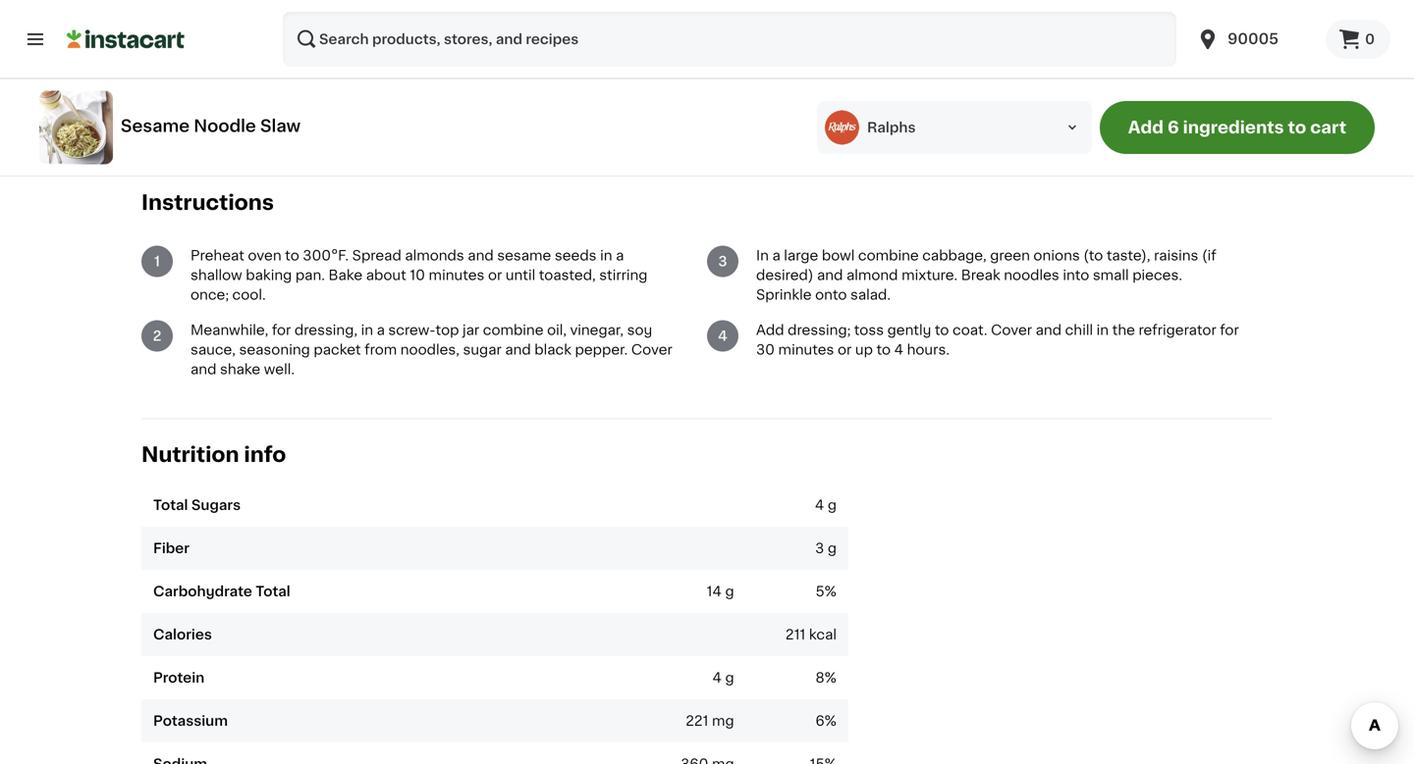 Task type: describe. For each thing, give the bounding box(es) containing it.
in for add dressing; toss gently to coat. cover and chill in the refrigerator for 30 minutes or up to 4 hours.
[[1097, 324, 1109, 338]]

and down the sauce,
[[191, 363, 216, 377]]

confirm
[[704, 109, 746, 120]]

into
[[1063, 269, 1089, 283]]

onions inside ¼ teaspoon black pepper ½ medium head of cabbage, shredded (about 6 cups) ⅓ - ½ cup thinly sliced green onions ⅓ cup golden or dark raisins (optional)
[[383, 55, 429, 68]]

a inside "in a large bowl combine cabbage, green onions (to taste), raisins (if desired) and almond mixture. break noodles into small pieces. sprinkle onto salad."
[[772, 249, 780, 263]]

300°f.
[[303, 249, 349, 263]]

% for 8
[[825, 672, 837, 686]]

consult
[[540, 109, 583, 120]]

pepper
[[308, 15, 358, 29]]

seasoning
[[239, 343, 310, 357]]

a inside "meanwhile, for dressing, in a screw-top jar combine oil, vinegar, soy sauce, seasoning packet from noodles, sugar and black pepper. cover and shake well."
[[377, 324, 385, 338]]

4 inside the add dressing; toss gently to coat. cover and chill in the refrigerator for 30 minutes or up to 4 hours.
[[894, 343, 903, 357]]

90005 button
[[1196, 12, 1314, 67]]

please review suggested items to make sure that they match ingredients. consult product packaging to confirm any dietary or nutritional information which is provided here for convenience only.
[[141, 109, 1189, 120]]

instacart logo image
[[67, 27, 185, 51]]

4 left 30
[[718, 330, 728, 343]]

sesame noodle slaw
[[121, 118, 301, 134]]

break
[[961, 269, 1000, 283]]

to left make
[[312, 109, 323, 120]]

that
[[384, 109, 406, 120]]

or right the dietary
[[812, 109, 823, 120]]

ingredients
[[1183, 119, 1284, 136]]

10
[[410, 269, 425, 283]]

2
[[153, 330, 161, 343]]

kcal
[[809, 629, 837, 642]]

they
[[409, 109, 433, 120]]

meanwhile, for dressing, in a screw-top jar combine oil, vinegar, soy sauce, seasoning packet from noodles, sugar and black pepper. cover and shake well.
[[191, 324, 672, 377]]

here
[[1046, 109, 1070, 120]]

oil,
[[547, 324, 567, 338]]

sesame
[[497, 249, 551, 263]]

pan.
[[295, 269, 325, 283]]

g for fiber
[[828, 542, 837, 556]]

and inside "in a large bowl combine cabbage, green onions (to taste), raisins (if desired) and almond mixture. break noodles into small pieces. sprinkle onto salad."
[[817, 269, 843, 283]]

top
[[436, 324, 459, 338]]

for inside the add dressing; toss gently to coat. cover and chill in the refrigerator for 30 minutes or up to 4 hours.
[[1220, 324, 1239, 338]]

shredded
[[382, 35, 448, 49]]

pieces.
[[1132, 269, 1182, 283]]

is
[[984, 109, 992, 120]]

in a large bowl combine cabbage, green onions (to taste), raisins (if desired) and almond mixture. break noodles into small pieces. sprinkle onto salad.
[[756, 249, 1216, 302]]

sure
[[358, 109, 381, 120]]

211 kcal
[[785, 629, 837, 642]]

only.
[[1163, 109, 1189, 120]]

mg
[[712, 715, 734, 729]]

chill
[[1065, 324, 1093, 338]]

from
[[364, 343, 397, 357]]

4 g for protein
[[712, 672, 734, 686]]

2 ⅓ from the top
[[181, 74, 192, 88]]

vinegar,
[[570, 324, 624, 338]]

0 horizontal spatial total
[[153, 499, 188, 513]]

90005 button
[[1184, 12, 1326, 67]]

gently
[[887, 324, 931, 338]]

to up hours.
[[935, 324, 949, 338]]

cabbage, inside "in a large bowl combine cabbage, green onions (to taste), raisins (if desired) and almond mixture. break noodles into small pieces. sprinkle onto salad."
[[922, 249, 987, 263]]

jar
[[463, 324, 479, 338]]

% for 6
[[825, 715, 837, 729]]

shallow
[[191, 269, 242, 283]]

green inside ¼ teaspoon black pepper ½ medium head of cabbage, shredded (about 6 cups) ⅓ - ½ cup thinly sliced green onions ⅓ cup golden or dark raisins (optional)
[[339, 55, 379, 68]]

bake
[[328, 269, 363, 283]]

cover inside the add dressing; toss gently to coat. cover and chill in the refrigerator for 30 minutes or up to 4 hours.
[[991, 324, 1032, 338]]

(about
[[451, 35, 496, 49]]

add dressing; toss gently to coat. cover and chill in the refrigerator for 30 minutes or up to 4 hours.
[[756, 324, 1239, 357]]

1 horizontal spatial for
[[1073, 109, 1088, 120]]

3 for 3
[[718, 255, 727, 269]]

make
[[326, 109, 355, 120]]

g for protein
[[725, 672, 734, 686]]

combine inside "meanwhile, for dressing, in a screw-top jar combine oil, vinegar, soy sauce, seasoning packet from noodles, sugar and black pepper. cover and shake well."
[[483, 324, 544, 338]]

information
[[884, 109, 946, 120]]

a inside preheat oven to 300°f. spread almonds and sesame seeds in a shallow baking pan. bake about 10 minutes or until toasted, stirring once; cool.
[[616, 249, 624, 263]]

hours.
[[907, 343, 950, 357]]

and right sugar
[[505, 343, 531, 357]]

4 up mg
[[712, 672, 722, 686]]

toss
[[854, 324, 884, 338]]

provided
[[995, 109, 1043, 120]]

the
[[1112, 324, 1135, 338]]

in inside "meanwhile, for dressing, in a screw-top jar combine oil, vinegar, soy sauce, seasoning packet from noodles, sugar and black pepper. cover and shake well."
[[361, 324, 373, 338]]

(optional)
[[376, 74, 443, 88]]

(if
[[1202, 249, 1216, 263]]

seeds
[[555, 249, 597, 263]]

add 6 ingredients to cart button
[[1100, 101, 1375, 154]]

shake
[[220, 363, 260, 377]]

dressing;
[[788, 324, 851, 338]]

combine inside "in a large bowl combine cabbage, green onions (to taste), raisins (if desired) and almond mixture. break noodles into small pieces. sprinkle onto salad."
[[858, 249, 919, 263]]

bowl
[[822, 249, 855, 263]]

which
[[949, 109, 981, 120]]

stirring
[[599, 269, 648, 283]]

baking
[[246, 269, 292, 283]]

0 horizontal spatial cup
[[196, 74, 222, 88]]

(to
[[1083, 249, 1103, 263]]

221 mg
[[686, 715, 734, 729]]

0 vertical spatial cup
[[223, 55, 249, 68]]

any
[[749, 109, 769, 120]]

90005
[[1228, 32, 1279, 46]]

once;
[[191, 288, 229, 302]]

spread
[[352, 249, 401, 263]]

and inside the add dressing; toss gently to coat. cover and chill in the refrigerator for 30 minutes or up to 4 hours.
[[1036, 324, 1062, 338]]

0 button
[[1326, 20, 1391, 59]]

nutrition
[[141, 445, 239, 466]]

mixture.
[[902, 269, 958, 283]]

of
[[296, 35, 310, 49]]

ingredients.
[[473, 109, 537, 120]]

1 horizontal spatial total
[[256, 585, 290, 599]]

% for 5
[[825, 585, 837, 599]]

14 g
[[707, 585, 734, 599]]

coat.
[[953, 324, 987, 338]]

add for add dressing; toss gently to coat. cover and chill in the refrigerator for 30 minutes or up to 4 hours.
[[756, 324, 784, 338]]

small
[[1093, 269, 1129, 283]]

4 g for total sugars
[[815, 499, 837, 513]]

to right up
[[876, 343, 891, 357]]

match
[[436, 109, 471, 120]]

g for carbohydrate total
[[725, 585, 734, 599]]

Search field
[[283, 12, 1176, 67]]



Task type: locate. For each thing, give the bounding box(es) containing it.
3 % from the top
[[825, 715, 837, 729]]

or down thinly
[[277, 74, 291, 88]]

meanwhile,
[[191, 324, 268, 338]]

g right 14
[[725, 585, 734, 599]]

in inside preheat oven to 300°f. spread almonds and sesame seeds in a shallow baking pan. bake about 10 minutes or until toasted, stirring once; cool.
[[600, 249, 612, 263]]

minutes down the almonds
[[429, 269, 485, 283]]

green right the sliced
[[339, 55, 379, 68]]

1 % from the top
[[825, 585, 837, 599]]

to up pan.
[[285, 249, 299, 263]]

1
[[154, 255, 160, 269]]

3
[[718, 255, 727, 269], [815, 542, 824, 556]]

0 horizontal spatial ½
[[181, 35, 195, 49]]

4 g up 3 g at the bottom right of page
[[815, 499, 837, 513]]

0 vertical spatial minutes
[[429, 269, 485, 283]]

for
[[1073, 109, 1088, 120], [272, 324, 291, 338], [1220, 324, 1239, 338]]

calories
[[153, 629, 212, 642]]

add for add 6 ingredients to cart
[[1128, 119, 1164, 136]]

add left ingredients
[[1128, 119, 1164, 136]]

black up head
[[267, 15, 304, 29]]

g for total sugars
[[828, 499, 837, 513]]

2 horizontal spatial a
[[772, 249, 780, 263]]

0 horizontal spatial green
[[339, 55, 379, 68]]

cart
[[1310, 119, 1347, 136]]

desired)
[[756, 269, 814, 283]]

0 horizontal spatial cover
[[631, 343, 672, 357]]

green inside "in a large bowl combine cabbage, green onions (to taste), raisins (if desired) and almond mixture. break noodles into small pieces. sprinkle onto salad."
[[990, 249, 1030, 263]]

1 vertical spatial cup
[[196, 74, 222, 88]]

add inside button
[[1128, 119, 1164, 136]]

0 vertical spatial 4 g
[[815, 499, 837, 513]]

add inside the add dressing; toss gently to coat. cover and chill in the refrigerator for 30 minutes or up to 4 hours.
[[756, 324, 784, 338]]

1 horizontal spatial raisins
[[1154, 249, 1198, 263]]

1 horizontal spatial ½
[[205, 55, 219, 68]]

1 horizontal spatial cover
[[991, 324, 1032, 338]]

% down 3 g at the bottom right of page
[[825, 585, 837, 599]]

in
[[600, 249, 612, 263], [361, 324, 373, 338], [1097, 324, 1109, 338]]

½ right -
[[205, 55, 219, 68]]

1 horizontal spatial green
[[990, 249, 1030, 263]]

0 vertical spatial %
[[825, 585, 837, 599]]

to left the confirm
[[690, 109, 701, 120]]

combine up almond
[[858, 249, 919, 263]]

nutrition info
[[141, 445, 286, 466]]

dressing,
[[294, 324, 357, 338]]

suggested
[[218, 109, 276, 120]]

a up from
[[377, 324, 385, 338]]

cool.
[[232, 288, 266, 302]]

1 vertical spatial green
[[990, 249, 1030, 263]]

0 horizontal spatial a
[[377, 324, 385, 338]]

please
[[141, 109, 178, 120]]

0 horizontal spatial black
[[267, 15, 304, 29]]

and inside preheat oven to 300°f. spread almonds and sesame seeds in a shallow baking pan. bake about 10 minutes or until toasted, stirring once; cool.
[[468, 249, 494, 263]]

raisins inside "in a large bowl combine cabbage, green onions (to taste), raisins (if desired) and almond mixture. break noodles into small pieces. sprinkle onto salad."
[[1154, 249, 1198, 263]]

0 horizontal spatial raisins
[[328, 74, 372, 88]]

or left up
[[838, 343, 852, 357]]

items
[[279, 109, 309, 120]]

and left chill
[[1036, 324, 1062, 338]]

fiber
[[153, 542, 189, 556]]

1 vertical spatial total
[[256, 585, 290, 599]]

1 vertical spatial cover
[[631, 343, 672, 357]]

head
[[258, 35, 293, 49]]

cover inside "meanwhile, for dressing, in a screw-top jar combine oil, vinegar, soy sauce, seasoning packet from noodles, sugar and black pepper. cover and shake well."
[[631, 343, 672, 357]]

0 vertical spatial onions
[[383, 55, 429, 68]]

sugar
[[463, 343, 502, 357]]

protein
[[153, 672, 205, 686]]

minutes inside preheat oven to 300°f. spread almonds and sesame seeds in a shallow baking pan. bake about 10 minutes or until toasted, stirring once; cool.
[[429, 269, 485, 283]]

in up from
[[361, 324, 373, 338]]

1 horizontal spatial 3
[[815, 542, 824, 556]]

1 vertical spatial combine
[[483, 324, 544, 338]]

1 horizontal spatial add
[[1128, 119, 1164, 136]]

green
[[339, 55, 379, 68], [990, 249, 1030, 263]]

add 6 ingredients to cart
[[1128, 119, 1347, 136]]

or left until
[[488, 269, 502, 283]]

2 horizontal spatial in
[[1097, 324, 1109, 338]]

1 horizontal spatial black
[[534, 343, 571, 357]]

1 horizontal spatial combine
[[858, 249, 919, 263]]

to left the cart
[[1288, 119, 1306, 136]]

3 up 5
[[815, 542, 824, 556]]

screw-
[[388, 324, 436, 338]]

raisins inside ¼ teaspoon black pepper ½ medium head of cabbage, shredded (about 6 cups) ⅓ - ½ cup thinly sliced green onions ⅓ cup golden or dark raisins (optional)
[[328, 74, 372, 88]]

1 vertical spatial 6
[[1168, 119, 1179, 136]]

3 for 3 g
[[815, 542, 824, 556]]

preheat oven to 300°f. spread almonds and sesame seeds in a shallow baking pan. bake about 10 minutes or until toasted, stirring once; cool.
[[191, 249, 648, 302]]

¼
[[181, 15, 195, 29]]

1 vertical spatial onions
[[1033, 249, 1080, 263]]

to inside button
[[1288, 119, 1306, 136]]

black inside ¼ teaspoon black pepper ½ medium head of cabbage, shredded (about 6 cups) ⅓ - ½ cup thinly sliced green onions ⅓ cup golden or dark raisins (optional)
[[267, 15, 304, 29]]

0 vertical spatial black
[[267, 15, 304, 29]]

cover right coat.
[[991, 324, 1032, 338]]

6
[[500, 35, 509, 49], [1168, 119, 1179, 136], [815, 715, 825, 729]]

0 vertical spatial add
[[1128, 119, 1164, 136]]

convenience
[[1091, 109, 1161, 120]]

carbohydrate total
[[153, 585, 290, 599]]

black inside "meanwhile, for dressing, in a screw-top jar combine oil, vinegar, soy sauce, seasoning packet from noodles, sugar and black pepper. cover and shake well."
[[534, 343, 571, 357]]

1 vertical spatial %
[[825, 672, 837, 686]]

or inside ¼ teaspoon black pepper ½ medium head of cabbage, shredded (about 6 cups) ⅓ - ½ cup thinly sliced green onions ⅓ cup golden or dark raisins (optional)
[[277, 74, 291, 88]]

1 vertical spatial minutes
[[778, 343, 834, 357]]

in inside the add dressing; toss gently to coat. cover and chill in the refrigerator for 30 minutes or up to 4 hours.
[[1097, 324, 1109, 338]]

in
[[756, 249, 769, 263]]

1 vertical spatial ½
[[205, 55, 219, 68]]

raisins
[[328, 74, 372, 88], [1154, 249, 1198, 263]]

8
[[815, 672, 825, 686]]

onions up the 'into'
[[1033, 249, 1080, 263]]

g up 5 %
[[828, 542, 837, 556]]

4 up 3 g at the bottom right of page
[[815, 499, 824, 513]]

green up "noodles"
[[990, 249, 1030, 263]]

0 vertical spatial cover
[[991, 324, 1032, 338]]

g up 3 g at the bottom right of page
[[828, 499, 837, 513]]

cups)
[[513, 35, 552, 49]]

1 horizontal spatial cup
[[223, 55, 249, 68]]

thinly
[[253, 55, 291, 68]]

cabbage, down pepper
[[314, 35, 378, 49]]

and up the onto
[[817, 269, 843, 283]]

1 vertical spatial black
[[534, 343, 571, 357]]

oven
[[248, 249, 281, 263]]

0 horizontal spatial for
[[272, 324, 291, 338]]

0 horizontal spatial 6
[[500, 35, 509, 49]]

1 horizontal spatial minutes
[[778, 343, 834, 357]]

cup
[[223, 55, 249, 68], [196, 74, 222, 88]]

to
[[312, 109, 323, 120], [690, 109, 701, 120], [1288, 119, 1306, 136], [285, 249, 299, 263], [935, 324, 949, 338], [876, 343, 891, 357]]

3 left in
[[718, 255, 727, 269]]

cover
[[991, 324, 1032, 338], [631, 343, 672, 357]]

None search field
[[283, 12, 1176, 67]]

30
[[756, 343, 775, 357]]

add up 30
[[756, 324, 784, 338]]

noodles,
[[400, 343, 460, 357]]

⅓ left -
[[181, 55, 192, 68]]

0 vertical spatial cabbage,
[[314, 35, 378, 49]]

sprinkle
[[756, 288, 812, 302]]

1 vertical spatial cabbage,
[[922, 249, 987, 263]]

for up seasoning
[[272, 324, 291, 338]]

2 % from the top
[[825, 672, 837, 686]]

1 horizontal spatial onions
[[1033, 249, 1080, 263]]

4
[[718, 330, 728, 343], [894, 343, 903, 357], [815, 499, 824, 513], [712, 672, 722, 686]]

0 vertical spatial ½
[[181, 35, 195, 49]]

g up mg
[[725, 672, 734, 686]]

1 horizontal spatial a
[[616, 249, 624, 263]]

medium
[[198, 35, 255, 49]]

onions inside "in a large bowl combine cabbage, green onions (to taste), raisins (if desired) and almond mixture. break noodles into small pieces. sprinkle onto salad."
[[1033, 249, 1080, 263]]

0 horizontal spatial 4 g
[[712, 672, 734, 686]]

0 horizontal spatial 3
[[718, 255, 727, 269]]

packaging
[[631, 109, 687, 120]]

0 vertical spatial total
[[153, 499, 188, 513]]

0 horizontal spatial add
[[756, 324, 784, 338]]

onto
[[815, 288, 847, 302]]

minutes down dressing; at top right
[[778, 343, 834, 357]]

cup down medium
[[223, 55, 249, 68]]

0 horizontal spatial in
[[361, 324, 373, 338]]

instructions
[[141, 193, 274, 213]]

1 vertical spatial 4 g
[[712, 672, 734, 686]]

0 vertical spatial raisins
[[328, 74, 372, 88]]

for inside "meanwhile, for dressing, in a screw-top jar combine oil, vinegar, soy sauce, seasoning packet from noodles, sugar and black pepper. cover and shake well."
[[272, 324, 291, 338]]

and
[[468, 249, 494, 263], [817, 269, 843, 283], [1036, 324, 1062, 338], [505, 343, 531, 357], [191, 363, 216, 377]]

packet
[[314, 343, 361, 357]]

-
[[196, 55, 202, 68]]

1 vertical spatial raisins
[[1154, 249, 1198, 263]]

1 vertical spatial 3
[[815, 542, 824, 556]]

6 down 8
[[815, 715, 825, 729]]

1 ⅓ from the top
[[181, 55, 192, 68]]

for right refrigerator
[[1220, 324, 1239, 338]]

sugars
[[191, 499, 241, 513]]

6 right convenience
[[1168, 119, 1179, 136]]

raisins up pieces.
[[1154, 249, 1198, 263]]

1 vertical spatial add
[[756, 324, 784, 338]]

8 %
[[815, 672, 837, 686]]

0 vertical spatial green
[[339, 55, 379, 68]]

ralphs button
[[817, 101, 1092, 154]]

0 horizontal spatial minutes
[[429, 269, 485, 283]]

¼ teaspoon black pepper ½ medium head of cabbage, shredded (about 6 cups) ⅓ - ½ cup thinly sliced green onions ⅓ cup golden or dark raisins (optional)
[[181, 15, 552, 88]]

cup down -
[[196, 74, 222, 88]]

in left the
[[1097, 324, 1109, 338]]

½
[[181, 35, 195, 49], [205, 55, 219, 68]]

almonds
[[405, 249, 464, 263]]

taste),
[[1107, 249, 1150, 263]]

221
[[686, 715, 708, 729]]

well.
[[264, 363, 295, 377]]

onions up (optional)
[[383, 55, 429, 68]]

total up "fiber"
[[153, 499, 188, 513]]

a up 'stirring'
[[616, 249, 624, 263]]

a
[[616, 249, 624, 263], [772, 249, 780, 263], [377, 324, 385, 338]]

to inside preheat oven to 300°f. spread almonds and sesame seeds in a shallow baking pan. bake about 10 minutes or until toasted, stirring once; cool.
[[285, 249, 299, 263]]

2 horizontal spatial for
[[1220, 324, 1239, 338]]

% up 6 %
[[825, 672, 837, 686]]

2 vertical spatial 6
[[815, 715, 825, 729]]

6 inside ¼ teaspoon black pepper ½ medium head of cabbage, shredded (about 6 cups) ⅓ - ½ cup thinly sliced green onions ⅓ cup golden or dark raisins (optional)
[[500, 35, 509, 49]]

ralphs image
[[825, 110, 859, 145]]

until
[[506, 269, 535, 283]]

or inside the add dressing; toss gently to coat. cover and chill in the refrigerator for 30 minutes or up to 4 hours.
[[838, 343, 852, 357]]

0 vertical spatial 6
[[500, 35, 509, 49]]

0 horizontal spatial cabbage,
[[314, 35, 378, 49]]

cabbage, up mixture. at the top right of page
[[922, 249, 987, 263]]

6 inside button
[[1168, 119, 1179, 136]]

⅓ up review
[[181, 74, 192, 88]]

0 vertical spatial combine
[[858, 249, 919, 263]]

0 vertical spatial ⅓
[[181, 55, 192, 68]]

2 horizontal spatial 6
[[1168, 119, 1179, 136]]

4 down the gently
[[894, 343, 903, 357]]

cabbage, inside ¼ teaspoon black pepper ½ medium head of cabbage, shredded (about 6 cups) ⅓ - ½ cup thinly sliced green onions ⅓ cup golden or dark raisins (optional)
[[314, 35, 378, 49]]

or inside preheat oven to 300°f. spread almonds and sesame seeds in a shallow baking pan. bake about 10 minutes or until toasted, stirring once; cool.
[[488, 269, 502, 283]]

total right carbohydrate
[[256, 585, 290, 599]]

for right here on the right top of page
[[1073, 109, 1088, 120]]

2 vertical spatial %
[[825, 715, 837, 729]]

almond
[[846, 269, 898, 283]]

nutritional
[[826, 109, 881, 120]]

in for preheat oven to 300°f. spread almonds and sesame seeds in a shallow baking pan. bake about 10 minutes or until toasted, stirring once; cool.
[[600, 249, 612, 263]]

% down 8 %
[[825, 715, 837, 729]]

soy
[[627, 324, 652, 338]]

black
[[267, 15, 304, 29], [534, 343, 571, 357]]

and left sesame
[[468, 249, 494, 263]]

0 vertical spatial 3
[[718, 255, 727, 269]]

a right in
[[772, 249, 780, 263]]

minutes inside the add dressing; toss gently to coat. cover and chill in the refrigerator for 30 minutes or up to 4 hours.
[[778, 343, 834, 357]]

1 horizontal spatial 6
[[815, 715, 825, 729]]

in up 'stirring'
[[600, 249, 612, 263]]

5 %
[[816, 585, 837, 599]]

noodle
[[194, 118, 256, 134]]

½ down ¼
[[181, 35, 195, 49]]

1 horizontal spatial in
[[600, 249, 612, 263]]

black down oil,
[[534, 343, 571, 357]]

or
[[277, 74, 291, 88], [812, 109, 823, 120], [488, 269, 502, 283], [838, 343, 852, 357]]

combine up sugar
[[483, 324, 544, 338]]

cover down soy
[[631, 343, 672, 357]]

dietary
[[772, 109, 810, 120]]

raisins up make
[[328, 74, 372, 88]]

1 horizontal spatial cabbage,
[[922, 249, 987, 263]]

review
[[180, 109, 215, 120]]

0 horizontal spatial combine
[[483, 324, 544, 338]]

toasted,
[[539, 269, 596, 283]]

4 g up mg
[[712, 672, 734, 686]]

onions
[[383, 55, 429, 68], [1033, 249, 1080, 263]]

0 horizontal spatial onions
[[383, 55, 429, 68]]

1 horizontal spatial 4 g
[[815, 499, 837, 513]]

info
[[244, 445, 286, 466]]

1 vertical spatial ⅓
[[181, 74, 192, 88]]

sesame
[[121, 118, 190, 134]]

salad.
[[850, 288, 891, 302]]

teaspoon
[[198, 15, 264, 29]]

preheat
[[191, 249, 244, 263]]

6 left cups) at the top left of page
[[500, 35, 509, 49]]

0
[[1365, 32, 1375, 46]]



Task type: vqa. For each thing, say whether or not it's contained in the screenshot.
% associated with 6
yes



